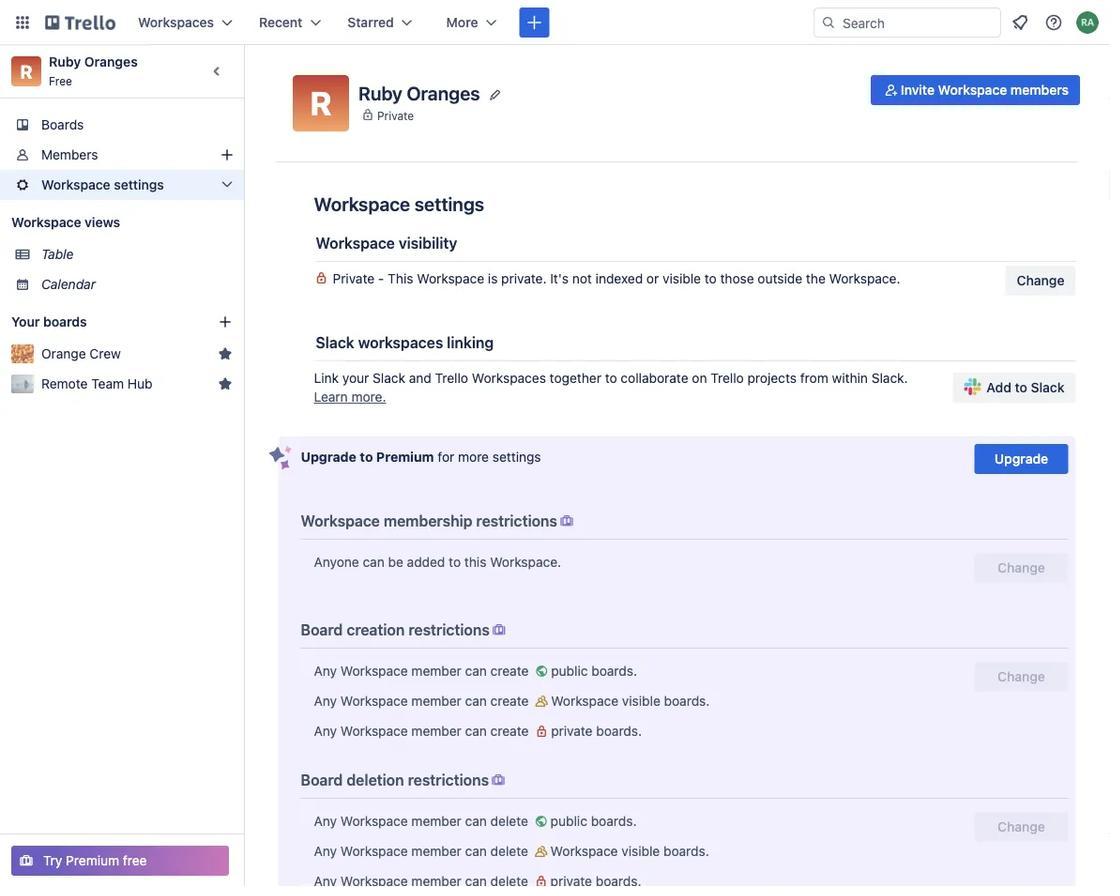 Task type: locate. For each thing, give the bounding box(es) containing it.
3 create from the top
[[491, 724, 529, 739]]

add board image
[[218, 315, 233, 330]]

starred icon image for orange crew
[[218, 347, 233, 362]]

change link for board deletion restrictions
[[975, 812, 1069, 842]]

0 vertical spatial ruby
[[49, 54, 81, 69]]

0 vertical spatial visible
[[663, 271, 701, 286]]

1 horizontal spatial upgrade
[[995, 451, 1049, 467]]

add to slack link
[[954, 373, 1077, 403]]

upgrade down the add to slack link
[[995, 451, 1049, 467]]

1 vertical spatial visible
[[622, 693, 661, 709]]

0 vertical spatial delete
[[491, 814, 529, 829]]

2 create from the top
[[491, 693, 529, 709]]

workspace settings down members link
[[41, 177, 164, 193]]

private left -
[[333, 271, 375, 286]]

ruby up free
[[49, 54, 81, 69]]

workspace visible boards. for board creation restrictions
[[551, 693, 710, 709]]

public boards. for board creation restrictions
[[551, 663, 638, 679]]

2 member from the top
[[412, 693, 462, 709]]

1 any workspace member can delete from the top
[[314, 814, 532, 829]]

any
[[314, 663, 337, 679], [314, 693, 337, 709], [314, 724, 337, 739], [314, 814, 337, 829], [314, 844, 337, 859]]

trello right the and
[[435, 370, 469, 386]]

0 vertical spatial oranges
[[84, 54, 138, 69]]

private for private
[[377, 109, 414, 122]]

oranges down back to home image at the left top of the page
[[84, 54, 138, 69]]

link
[[314, 370, 339, 386]]

invite
[[901, 82, 935, 98]]

0 vertical spatial premium
[[377, 449, 434, 465]]

1 horizontal spatial workspaces
[[472, 370, 546, 386]]

workspace inside button
[[939, 82, 1008, 98]]

r inside button
[[310, 84, 332, 123]]

1 vertical spatial workspace visible boards.
[[551, 844, 710, 859]]

2 trello from the left
[[711, 370, 744, 386]]

to
[[705, 271, 717, 286], [605, 370, 618, 386], [1016, 380, 1028, 395], [360, 449, 373, 465], [449, 555, 461, 570]]

ruby oranges
[[359, 82, 480, 104]]

ruby anderson (rubyanderson7) image
[[1077, 11, 1100, 34]]

0 horizontal spatial r
[[20, 60, 32, 82]]

0 vertical spatial restrictions
[[477, 512, 558, 530]]

0 horizontal spatial workspace settings
[[41, 177, 164, 193]]

0 horizontal spatial private
[[333, 271, 375, 286]]

public
[[551, 663, 588, 679], [551, 814, 588, 829]]

public for board deletion restrictions
[[551, 814, 588, 829]]

r
[[20, 60, 32, 82], [310, 84, 332, 123]]

r down recent dropdown button
[[310, 84, 332, 123]]

3 sm image from the top
[[533, 722, 551, 741]]

0 vertical spatial private
[[377, 109, 414, 122]]

to left those
[[705, 271, 717, 286]]

public boards. up private boards. at the bottom of the page
[[551, 663, 638, 679]]

trello
[[435, 370, 469, 386], [711, 370, 744, 386]]

1 vertical spatial public
[[551, 814, 588, 829]]

slack up more.
[[373, 370, 406, 386]]

2 any workspace member can create from the top
[[314, 693, 533, 709]]

1 vertical spatial board
[[301, 771, 343, 789]]

settings down members link
[[114, 177, 164, 193]]

r left free
[[20, 60, 32, 82]]

slack
[[316, 334, 355, 352], [373, 370, 406, 386], [1032, 380, 1065, 395]]

sm image
[[533, 662, 551, 681], [533, 692, 551, 711], [533, 722, 551, 741]]

public boards. down private boards. at the bottom of the page
[[551, 814, 637, 829]]

1 horizontal spatial slack
[[373, 370, 406, 386]]

1 horizontal spatial private
[[377, 109, 414, 122]]

restrictions down anyone can be added to this workspace.
[[409, 621, 490, 639]]

1 horizontal spatial oranges
[[407, 82, 480, 104]]

1 horizontal spatial ruby
[[359, 82, 403, 104]]

public down private
[[551, 814, 588, 829]]

1 vertical spatial create
[[491, 693, 529, 709]]

public boards.
[[551, 663, 638, 679], [551, 814, 637, 829]]

1 horizontal spatial premium
[[377, 449, 434, 465]]

ruby right r button
[[359, 82, 403, 104]]

private - this workspace is private. it's not indexed or visible to those outside the workspace.
[[333, 271, 901, 286]]

0 vertical spatial board
[[301, 621, 343, 639]]

invite workspace members
[[901, 82, 1070, 98]]

premium right try
[[66, 853, 119, 869]]

premium inside button
[[66, 853, 119, 869]]

any workspace member can create for public boards.
[[314, 663, 533, 679]]

1 board from the top
[[301, 621, 343, 639]]

0 vertical spatial change link
[[975, 662, 1069, 692]]

0 horizontal spatial trello
[[435, 370, 469, 386]]

private
[[377, 109, 414, 122], [333, 271, 375, 286]]

1 horizontal spatial r
[[310, 84, 332, 123]]

2 any workspace member can delete from the top
[[314, 844, 532, 859]]

1 vertical spatial r
[[310, 84, 332, 123]]

2 horizontal spatial settings
[[493, 449, 541, 465]]

workspaces down linking
[[472, 370, 546, 386]]

0 horizontal spatial workspaces
[[138, 15, 214, 30]]

premium
[[377, 449, 434, 465], [66, 853, 119, 869]]

1 horizontal spatial trello
[[711, 370, 744, 386]]

can
[[363, 555, 385, 570], [465, 663, 487, 679], [465, 693, 487, 709], [465, 724, 487, 739], [465, 814, 487, 829], [465, 844, 487, 859]]

to right together
[[605, 370, 618, 386]]

crew
[[90, 346, 121, 362]]

upgrade to premium for more settings
[[301, 449, 541, 465]]

1 vertical spatial private
[[333, 271, 375, 286]]

oranges for ruby oranges free
[[84, 54, 138, 69]]

1 vertical spatial restrictions
[[409, 621, 490, 639]]

0 vertical spatial any workspace member can delete
[[314, 814, 532, 829]]

workspace views
[[11, 215, 120, 230]]

2 horizontal spatial slack
[[1032, 380, 1065, 395]]

boards
[[43, 314, 87, 330]]

upgrade inside button
[[995, 451, 1049, 467]]

primary element
[[0, 0, 1111, 45]]

premium left for
[[377, 449, 434, 465]]

1 vertical spatial change link
[[975, 812, 1069, 842]]

1 vertical spatial oranges
[[407, 82, 480, 104]]

board left 'deletion'
[[301, 771, 343, 789]]

ruby oranges free
[[49, 54, 138, 87]]

2 sm image from the top
[[533, 692, 551, 711]]

workspaces up 'workspace navigation collapse icon'
[[138, 15, 214, 30]]

workspace. right the
[[830, 271, 901, 286]]

1 delete from the top
[[491, 814, 529, 829]]

1 vertical spatial ruby
[[359, 82, 403, 104]]

1 sm image from the top
[[533, 662, 551, 681]]

public up private
[[551, 663, 588, 679]]

1 vertical spatial change button
[[975, 553, 1069, 583]]

1 vertical spatial sm image
[[533, 692, 551, 711]]

calendar link
[[41, 275, 233, 294]]

linking
[[447, 334, 494, 352]]

3 member from the top
[[412, 724, 462, 739]]

0 horizontal spatial upgrade
[[301, 449, 357, 465]]

slack right add
[[1032, 380, 1065, 395]]

0 vertical spatial r
[[20, 60, 32, 82]]

1 vertical spatial workspaces
[[472, 370, 546, 386]]

workspaces
[[138, 15, 214, 30], [472, 370, 546, 386]]

-
[[378, 271, 384, 286]]

1 vertical spatial starred icon image
[[218, 377, 233, 392]]

ruby oranges link
[[49, 54, 138, 69]]

invite workspace members button
[[871, 75, 1081, 105]]

1 vertical spatial public boards.
[[551, 814, 637, 829]]

starred icon image
[[218, 347, 233, 362], [218, 377, 233, 392]]

0 horizontal spatial premium
[[66, 853, 119, 869]]

restrictions for board creation restrictions
[[409, 621, 490, 639]]

1 starred icon image from the top
[[218, 347, 233, 362]]

1 change link from the top
[[975, 662, 1069, 692]]

0 vertical spatial starred icon image
[[218, 347, 233, 362]]

0 vertical spatial public boards.
[[551, 663, 638, 679]]

visible for board deletion restrictions
[[622, 844, 660, 859]]

2 board from the top
[[301, 771, 343, 789]]

open information menu image
[[1045, 13, 1064, 32]]

2 delete from the top
[[491, 844, 529, 859]]

oranges
[[84, 54, 138, 69], [407, 82, 480, 104]]

restrictions right 'deletion'
[[408, 771, 489, 789]]

0 horizontal spatial oranges
[[84, 54, 138, 69]]

workspace settings up workspace visibility
[[314, 193, 485, 215]]

settings
[[114, 177, 164, 193], [415, 193, 485, 215], [493, 449, 541, 465]]

0 horizontal spatial ruby
[[49, 54, 81, 69]]

workspace.
[[830, 271, 901, 286], [490, 555, 562, 570]]

anyone
[[314, 555, 359, 570]]

0 vertical spatial workspaces
[[138, 15, 214, 30]]

1 member from the top
[[412, 663, 462, 679]]

restrictions
[[477, 512, 558, 530], [409, 621, 490, 639], [408, 771, 489, 789]]

try
[[43, 853, 62, 869]]

r button
[[293, 75, 349, 131]]

link your slack and trello workspaces together to collaborate on trello projects from within slack. learn more.
[[314, 370, 909, 405]]

3 any from the top
[[314, 724, 337, 739]]

starred
[[348, 15, 394, 30]]

slack inside link your slack and trello workspaces together to collaborate on trello projects from within slack. learn more.
[[373, 370, 406, 386]]

upgrade
[[301, 449, 357, 465], [995, 451, 1049, 467]]

0 vertical spatial public
[[551, 663, 588, 679]]

projects
[[748, 370, 797, 386]]

try premium free button
[[11, 846, 229, 876]]

1 horizontal spatial workspace.
[[830, 271, 901, 286]]

3 any workspace member can create from the top
[[314, 724, 533, 739]]

workspace settings button
[[0, 170, 244, 200]]

any workspace member can create
[[314, 663, 533, 679], [314, 693, 533, 709], [314, 724, 533, 739]]

2 starred icon image from the top
[[218, 377, 233, 392]]

slack up the link
[[316, 334, 355, 352]]

0 vertical spatial create
[[491, 663, 529, 679]]

member
[[412, 663, 462, 679], [412, 693, 462, 709], [412, 724, 462, 739], [412, 814, 462, 829], [412, 844, 462, 859]]

board
[[301, 621, 343, 639], [301, 771, 343, 789]]

5 member from the top
[[412, 844, 462, 859]]

oranges down more
[[407, 82, 480, 104]]

change button
[[1006, 266, 1077, 296], [975, 553, 1069, 583]]

any workspace member can create for private boards.
[[314, 724, 533, 739]]

1 any workspace member can create from the top
[[314, 663, 533, 679]]

2 vertical spatial restrictions
[[408, 771, 489, 789]]

0 horizontal spatial settings
[[114, 177, 164, 193]]

workspace inside "dropdown button"
[[41, 177, 110, 193]]

workspace. right this
[[490, 555, 562, 570]]

0 vertical spatial workspace visible boards.
[[551, 693, 710, 709]]

1 vertical spatial delete
[[491, 844, 529, 859]]

private down ruby oranges
[[377, 109, 414, 122]]

workspace
[[939, 82, 1008, 98], [41, 177, 110, 193], [314, 193, 411, 215], [11, 215, 81, 230], [316, 234, 395, 252], [417, 271, 485, 286], [301, 512, 380, 530], [341, 663, 408, 679], [341, 693, 408, 709], [551, 693, 619, 709], [341, 724, 408, 739], [341, 814, 408, 829], [341, 844, 408, 859], [551, 844, 618, 859]]

workspace visible boards.
[[551, 693, 710, 709], [551, 844, 710, 859]]

settings up visibility
[[415, 193, 485, 215]]

1 any from the top
[[314, 663, 337, 679]]

1 horizontal spatial workspace settings
[[314, 193, 485, 215]]

any workspace member can delete for public boards.
[[314, 814, 532, 829]]

oranges inside ruby oranges free
[[84, 54, 138, 69]]

sm image
[[883, 81, 901, 100], [558, 512, 577, 531], [490, 621, 509, 639], [489, 771, 508, 790], [532, 812, 551, 831], [532, 842, 551, 861], [532, 872, 551, 887]]

0 notifications image
[[1009, 11, 1032, 34]]

1 create from the top
[[491, 663, 529, 679]]

ruby for ruby oranges free
[[49, 54, 81, 69]]

2 vertical spatial create
[[491, 724, 529, 739]]

workspace settings
[[41, 177, 164, 193], [314, 193, 485, 215]]

ruby
[[49, 54, 81, 69], [359, 82, 403, 104]]

slack for add
[[1032, 380, 1065, 395]]

2 vertical spatial visible
[[622, 844, 660, 859]]

0 horizontal spatial workspace.
[[490, 555, 562, 570]]

delete for workspace visible boards.
[[491, 844, 529, 859]]

deletion
[[347, 771, 404, 789]]

0 vertical spatial sm image
[[533, 662, 551, 681]]

public for board creation restrictions
[[551, 663, 588, 679]]

1 vertical spatial any workspace member can delete
[[314, 844, 532, 859]]

ruby inside ruby oranges free
[[49, 54, 81, 69]]

2 vertical spatial sm image
[[533, 722, 551, 741]]

restrictions up this
[[477, 512, 558, 530]]

0 vertical spatial workspace.
[[830, 271, 901, 286]]

upgrade for upgrade to premium for more settings
[[301, 449, 357, 465]]

boards.
[[592, 663, 638, 679], [664, 693, 710, 709], [597, 724, 642, 739], [591, 814, 637, 829], [664, 844, 710, 859]]

trello right on
[[711, 370, 744, 386]]

settings right more
[[493, 449, 541, 465]]

2 change link from the top
[[975, 812, 1069, 842]]

ruby for ruby oranges
[[359, 82, 403, 104]]

2 vertical spatial any workspace member can create
[[314, 724, 533, 739]]

views
[[85, 215, 120, 230]]

to right add
[[1016, 380, 1028, 395]]

1 vertical spatial premium
[[66, 853, 119, 869]]

board left creation
[[301, 621, 343, 639]]

upgrade right sparkle image
[[301, 449, 357, 465]]

1 vertical spatial any workspace member can create
[[314, 693, 533, 709]]

public boards. for board deletion restrictions
[[551, 814, 637, 829]]

sm image for private boards.
[[533, 722, 551, 741]]

sm image for public boards.
[[533, 662, 551, 681]]

r for r button
[[310, 84, 332, 123]]

membership
[[384, 512, 473, 530]]

team
[[91, 376, 124, 392]]

change
[[1018, 273, 1065, 288], [998, 560, 1046, 576], [998, 669, 1046, 685], [998, 819, 1046, 835]]

back to home image
[[45, 8, 116, 38]]

0 vertical spatial any workspace member can create
[[314, 663, 533, 679]]



Task type: vqa. For each thing, say whether or not it's contained in the screenshot.
or
yes



Task type: describe. For each thing, give the bounding box(es) containing it.
the
[[807, 271, 826, 286]]

to left this
[[449, 555, 461, 570]]

workspace visibility
[[316, 234, 458, 252]]

private boards.
[[551, 724, 642, 739]]

sm image for workspace visible boards.
[[533, 692, 551, 711]]

added
[[407, 555, 445, 570]]

workspaces inside link your slack and trello workspaces together to collaborate on trello projects from within slack. learn more.
[[472, 370, 546, 386]]

upgrade for upgrade
[[995, 451, 1049, 467]]

more button
[[435, 8, 508, 38]]

5 any from the top
[[314, 844, 337, 859]]

boards link
[[0, 110, 244, 140]]

anyone can be added to this workspace.
[[314, 555, 562, 570]]

this
[[388, 271, 414, 286]]

any workspace member can delete for workspace visible boards.
[[314, 844, 532, 859]]

restrictions for board deletion restrictions
[[408, 771, 489, 789]]

private for private - this workspace is private. it's not indexed or visible to those outside the workspace.
[[333, 271, 375, 286]]

those
[[721, 271, 755, 286]]

private
[[551, 724, 593, 739]]

to down more.
[[360, 449, 373, 465]]

on
[[692, 370, 708, 386]]

creation
[[347, 621, 405, 639]]

try premium free
[[43, 853, 147, 869]]

boards
[[41, 117, 84, 132]]

not
[[573, 271, 592, 286]]

restrictions for workspace membership restrictions
[[477, 512, 558, 530]]

this
[[465, 555, 487, 570]]

table
[[41, 247, 74, 262]]

slack workspaces linking
[[316, 334, 494, 352]]

be
[[388, 555, 404, 570]]

your
[[11, 314, 40, 330]]

1 vertical spatial workspace.
[[490, 555, 562, 570]]

workspace visible boards. for board deletion restrictions
[[551, 844, 710, 859]]

collaborate
[[621, 370, 689, 386]]

or
[[647, 271, 659, 286]]

free
[[123, 853, 147, 869]]

workspaces inside dropdown button
[[138, 15, 214, 30]]

any workspace member can create for workspace visible boards.
[[314, 693, 533, 709]]

board for board deletion restrictions
[[301, 771, 343, 789]]

0 vertical spatial change button
[[1006, 266, 1077, 296]]

your
[[343, 370, 369, 386]]

recent button
[[248, 8, 333, 38]]

create board or workspace image
[[525, 13, 544, 32]]

more
[[458, 449, 489, 465]]

upgrade button
[[975, 444, 1069, 474]]

is
[[488, 271, 498, 286]]

outside
[[758, 271, 803, 286]]

2 any from the top
[[314, 693, 337, 709]]

r link
[[11, 56, 41, 86]]

members
[[41, 147, 98, 162]]

add
[[987, 380, 1012, 395]]

r for r link
[[20, 60, 32, 82]]

workspaces button
[[127, 8, 244, 38]]

board deletion restrictions
[[301, 771, 489, 789]]

visible for board creation restrictions
[[622, 693, 661, 709]]

to inside link your slack and trello workspaces together to collaborate on trello projects from within slack. learn more.
[[605, 370, 618, 386]]

slack.
[[872, 370, 909, 386]]

board creation restrictions
[[301, 621, 490, 639]]

it's
[[551, 271, 569, 286]]

together
[[550, 370, 602, 386]]

workspace settings inside "dropdown button"
[[41, 177, 164, 193]]

1 horizontal spatial settings
[[415, 193, 485, 215]]

table link
[[41, 245, 233, 264]]

private.
[[502, 271, 547, 286]]

more.
[[352, 389, 386, 405]]

your boards with 2 items element
[[11, 311, 190, 333]]

workspaces
[[358, 334, 444, 352]]

0 horizontal spatial slack
[[316, 334, 355, 352]]

orange crew
[[41, 346, 121, 362]]

Search field
[[837, 8, 1001, 37]]

sm image inside the "invite workspace members" button
[[883, 81, 901, 100]]

workspace membership restrictions
[[301, 512, 558, 530]]

indexed
[[596, 271, 643, 286]]

from
[[801, 370, 829, 386]]

recent
[[259, 15, 303, 30]]

learn
[[314, 389, 348, 405]]

delete for public boards.
[[491, 814, 529, 829]]

search image
[[822, 15, 837, 30]]

orange crew button
[[41, 345, 210, 363]]

starred button
[[336, 8, 424, 38]]

within
[[833, 370, 869, 386]]

calendar
[[41, 277, 96, 292]]

free
[[49, 74, 72, 87]]

hub
[[128, 376, 153, 392]]

visibility
[[399, 234, 458, 252]]

starred icon image for remote team hub
[[218, 377, 233, 392]]

remote team hub
[[41, 376, 153, 392]]

create for workspace visible boards.
[[491, 693, 529, 709]]

create for public boards.
[[491, 663, 529, 679]]

and
[[409, 370, 432, 386]]

orange
[[41, 346, 86, 362]]

change link for board creation restrictions
[[975, 662, 1069, 692]]

for
[[438, 449, 455, 465]]

oranges for ruby oranges
[[407, 82, 480, 104]]

sparkle image
[[269, 446, 293, 470]]

workspace navigation collapse icon image
[[205, 58, 231, 85]]

create for private boards.
[[491, 724, 529, 739]]

your boards
[[11, 314, 87, 330]]

settings inside "dropdown button"
[[114, 177, 164, 193]]

1 trello from the left
[[435, 370, 469, 386]]

members link
[[0, 140, 244, 170]]

learn more. link
[[314, 389, 386, 405]]

add to slack
[[987, 380, 1065, 395]]

4 any from the top
[[314, 814, 337, 829]]

members
[[1011, 82, 1070, 98]]

remote
[[41, 376, 88, 392]]

board for board creation restrictions
[[301, 621, 343, 639]]

more
[[447, 15, 478, 30]]

slack for link
[[373, 370, 406, 386]]

4 member from the top
[[412, 814, 462, 829]]

remote team hub button
[[41, 375, 210, 393]]



